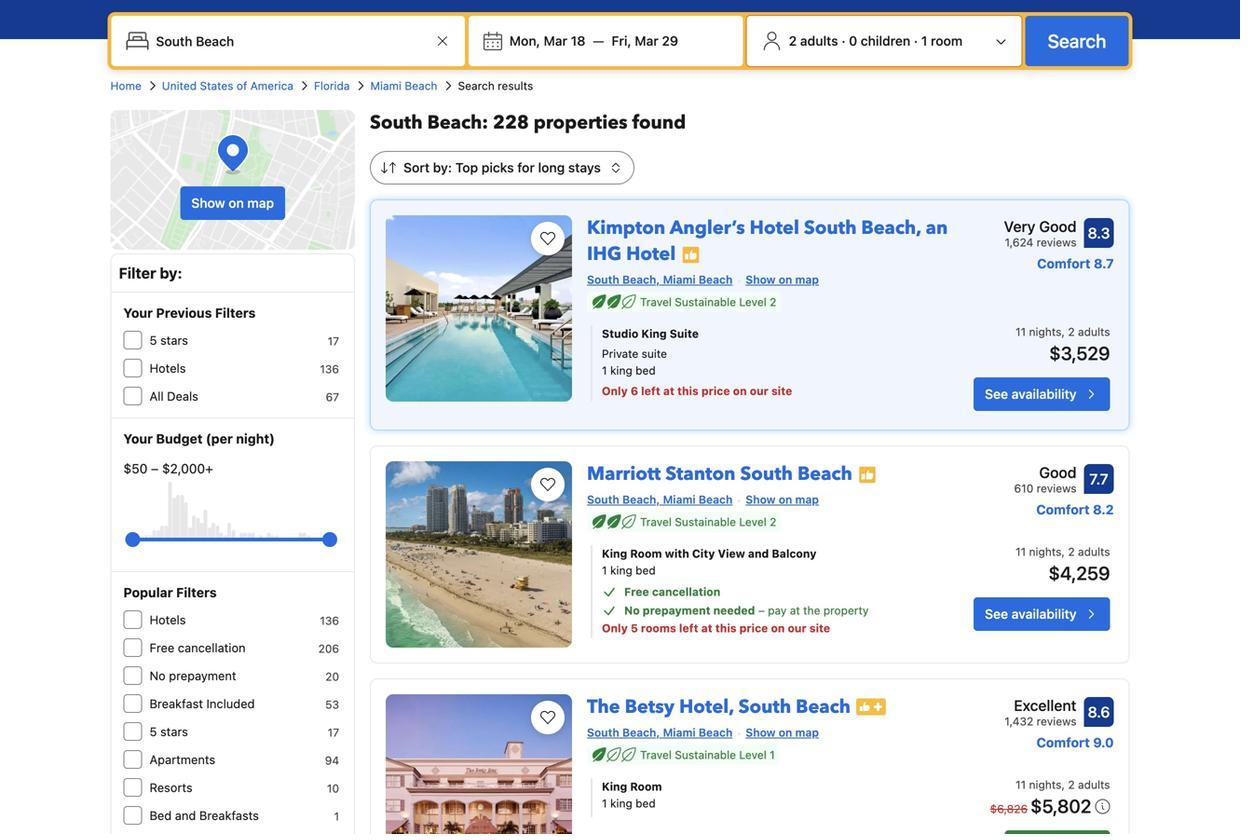 Task type: describe. For each thing, give the bounding box(es) containing it.
2 adults · 0 children · 1 room
[[789, 33, 963, 48]]

site inside studio king suite private suite 1 king bed only 6 left at this price on our site
[[772, 384, 793, 397]]

(per
[[206, 431, 233, 446]]

included
[[206, 697, 255, 711]]

united states of america
[[162, 79, 294, 92]]

king inside studio king suite private suite 1 king bed only 6 left at this price on our site
[[642, 327, 667, 340]]

miami for kimpton
[[663, 273, 696, 286]]

your budget (per night)
[[124, 431, 275, 446]]

very good 1,624 reviews
[[1004, 218, 1077, 249]]

2 · from the left
[[914, 33, 918, 48]]

beach, for the betsy hotel, south beach
[[623, 726, 660, 739]]

availability for kimpton angler's hotel south beach, an ihg hotel
[[1012, 386, 1077, 402]]

1 vertical spatial free
[[150, 641, 175, 655]]

search results
[[458, 79, 533, 92]]

king for king room with city view and balcony
[[602, 547, 628, 560]]

$3,529
[[1050, 342, 1111, 364]]

show for marriott stanton south beach
[[746, 493, 776, 506]]

left inside studio king suite private suite 1 king bed only 6 left at this price on our site
[[641, 384, 661, 397]]

the
[[587, 694, 620, 720]]

bed inside studio king suite private suite 1 king bed only 6 left at this price on our site
[[636, 364, 656, 377]]

level for south
[[740, 515, 767, 529]]

miami for the
[[663, 726, 696, 739]]

2 inside dropdown button
[[789, 33, 797, 48]]

availability for marriott stanton south beach
[[1012, 606, 1077, 622]]

king room with city view and balcony
[[602, 547, 817, 560]]

$5,802
[[1031, 795, 1092, 817]]

1 vertical spatial –
[[759, 604, 765, 617]]

property
[[824, 604, 869, 617]]

see for marriott stanton south beach
[[985, 606, 1009, 622]]

1 vertical spatial filters
[[176, 585, 217, 600]]

reviews for the betsy hotel, south beach
[[1037, 715, 1077, 728]]

all
[[150, 389, 164, 403]]

no for no prepayment
[[150, 669, 166, 683]]

8.3
[[1088, 224, 1111, 242]]

of
[[237, 79, 247, 92]]

room for 1
[[630, 780, 662, 793]]

1 horizontal spatial at
[[702, 622, 713, 635]]

king room 1 king bed
[[602, 780, 662, 810]]

popular
[[124, 585, 173, 600]]

2 vertical spatial 5
[[150, 725, 157, 739]]

night)
[[236, 431, 275, 446]]

8.6
[[1088, 703, 1111, 721]]

show on map for kimpton angler's hotel south beach, an ihg hotel
[[746, 273, 819, 286]]

the betsy hotel, south beach
[[587, 694, 851, 720]]

the
[[804, 604, 821, 617]]

2 5 stars from the top
[[150, 725, 188, 739]]

angler's
[[670, 215, 745, 241]]

beach, inside kimpton angler's hotel south beach, an ihg hotel
[[862, 215, 922, 241]]

mon, mar 18 button
[[502, 24, 593, 58]]

breakfast included
[[150, 697, 255, 711]]

1 vertical spatial and
[[175, 809, 196, 823]]

hotel,
[[680, 694, 734, 720]]

previous
[[156, 305, 212, 321]]

states
[[200, 79, 234, 92]]

private
[[602, 347, 639, 360]]

an
[[926, 215, 948, 241]]

and inside "link"
[[748, 547, 769, 560]]

show inside button
[[191, 195, 225, 211]]

south beach, miami beach for betsy
[[587, 726, 733, 739]]

1 136 from the top
[[320, 363, 339, 376]]

mon,
[[510, 33, 541, 48]]

$50 – $2,000+
[[124, 461, 213, 476]]

2 17 from the top
[[328, 726, 339, 739]]

your for your budget (per night)
[[124, 431, 153, 446]]

marriott stanton south beach link
[[587, 454, 853, 487]]

11 nights , 2 adults $4,259
[[1016, 545, 1111, 584]]

budget
[[156, 431, 203, 446]]

beach down angler's
[[699, 273, 733, 286]]

king room with city view and balcony link
[[602, 545, 917, 562]]

, for kimpton angler's hotel south beach, an ihg hotel
[[1062, 325, 1065, 338]]

south beach, miami beach for stanton
[[587, 493, 733, 506]]

reviews for marriott stanton south beach
[[1037, 482, 1077, 495]]

sort
[[404, 160, 430, 175]]

suite
[[642, 347, 667, 360]]

on inside button
[[229, 195, 244, 211]]

—
[[593, 33, 604, 48]]

1 vertical spatial free cancellation
[[150, 641, 246, 655]]

florida
[[314, 79, 350, 92]]

7.7
[[1090, 470, 1109, 488]]

0 horizontal spatial –
[[151, 461, 159, 476]]

by: for sort
[[433, 160, 452, 175]]

beach, for marriott stanton south beach
[[623, 493, 660, 506]]

good inside "good 610 reviews"
[[1040, 464, 1077, 481]]

fri, mar 29 button
[[604, 24, 686, 58]]

nights for kimpton angler's hotel south beach, an ihg hotel
[[1030, 325, 1062, 338]]

1 17 from the top
[[328, 335, 339, 348]]

this inside studio king suite private suite 1 king bed only 6 left at this price on our site
[[678, 384, 699, 397]]

breakfasts
[[199, 809, 259, 823]]

miami beach
[[371, 79, 438, 92]]

2 king from the top
[[611, 564, 633, 577]]

1 horizontal spatial free cancellation
[[625, 585, 721, 598]]

king inside king room 1 king bed
[[611, 797, 633, 810]]

3 , from the top
[[1062, 778, 1065, 791]]

1 horizontal spatial price
[[740, 622, 768, 635]]

2 only from the top
[[602, 622, 628, 635]]

1,624
[[1005, 236, 1034, 249]]

2 inside 11 nights , 2 adults $3,529
[[1069, 325, 1075, 338]]

1 horizontal spatial hotel
[[750, 215, 800, 241]]

search for search
[[1048, 30, 1107, 52]]

$2,000+
[[162, 461, 213, 476]]

long
[[538, 160, 565, 175]]

prepayment for no prepayment
[[169, 669, 236, 683]]

comfort 8.7
[[1038, 256, 1114, 271]]

0 vertical spatial free
[[625, 585, 649, 598]]

breakfast
[[150, 697, 203, 711]]

, for marriott stanton south beach
[[1062, 545, 1065, 558]]

1 vertical spatial comfort
[[1037, 502, 1090, 517]]

excellent element
[[1005, 694, 1077, 717]]

level for hotel
[[740, 295, 767, 309]]

2 up $5,802
[[1069, 778, 1075, 791]]

0 vertical spatial filters
[[215, 305, 256, 321]]

the betsy hotel, south beach image
[[386, 694, 572, 834]]

show on map for marriott stanton south beach
[[746, 493, 819, 506]]

11 nights , 2 adults
[[1016, 778, 1111, 791]]

sustainable for betsy
[[675, 749, 736, 762]]

price inside studio king suite private suite 1 king bed only 6 left at this price on our site
[[702, 384, 730, 397]]

1 5 stars from the top
[[150, 333, 188, 347]]

at inside studio king suite private suite 1 king bed only 6 left at this price on our site
[[664, 384, 675, 397]]

29
[[662, 33, 679, 48]]

the betsy hotel, south beach link
[[587, 687, 851, 720]]

1 vertical spatial this
[[716, 622, 737, 635]]

see availability for kimpton angler's hotel south beach, an ihg hotel
[[985, 386, 1077, 402]]

2 mar from the left
[[635, 33, 659, 48]]

mon, mar 18 — fri, mar 29
[[510, 33, 679, 48]]

2 stars from the top
[[160, 725, 188, 739]]

sort by: top picks for long stays
[[404, 160, 601, 175]]

2 up king room with city view and balcony "link"
[[770, 515, 777, 529]]

very
[[1004, 218, 1036, 235]]

1 king bed
[[602, 564, 656, 577]]

search results updated. south beach: 228 properties found. element
[[370, 110, 1130, 136]]

nights for marriott stanton south beach
[[1030, 545, 1062, 558]]

room for with
[[630, 547, 662, 560]]

comfort 8.2
[[1037, 502, 1114, 517]]

sustainable for angler's
[[675, 295, 736, 309]]

0 horizontal spatial cancellation
[[178, 641, 246, 655]]

beach inside the "the betsy hotel, south beach" link
[[796, 694, 851, 720]]

room
[[931, 33, 963, 48]]

marriott stanton south beach
[[587, 461, 853, 487]]

miami beach link
[[371, 77, 438, 94]]

top
[[456, 160, 478, 175]]

needed
[[714, 604, 755, 617]]

kimpton angler's hotel south beach, an ihg hotel image
[[386, 215, 572, 402]]

miami inside miami beach link
[[371, 79, 402, 92]]

comfort for beach,
[[1038, 256, 1091, 271]]

results
[[498, 79, 533, 92]]

1 mar from the left
[[544, 33, 568, 48]]

good inside very good 1,624 reviews
[[1040, 218, 1077, 235]]

your for your previous filters
[[124, 305, 153, 321]]

only 5 rooms left at this price on our site
[[602, 622, 831, 635]]

206
[[318, 642, 339, 655]]

suite
[[670, 327, 699, 340]]

good 610 reviews
[[1015, 464, 1077, 495]]



Task type: locate. For each thing, give the bounding box(es) containing it.
nights
[[1030, 325, 1062, 338], [1030, 545, 1062, 558], [1030, 778, 1062, 791]]

at right 6
[[664, 384, 675, 397]]

1 horizontal spatial and
[[748, 547, 769, 560]]

miami
[[371, 79, 402, 92], [663, 273, 696, 286], [663, 493, 696, 506], [663, 726, 696, 739]]

group
[[133, 525, 330, 555]]

1 only from the top
[[602, 384, 628, 397]]

south
[[370, 110, 423, 136], [804, 215, 857, 241], [587, 273, 620, 286], [741, 461, 793, 487], [587, 493, 620, 506], [739, 694, 792, 720], [587, 726, 620, 739]]

no for no prepayment needed – pay at the property
[[625, 604, 640, 617]]

2 up $4,259
[[1069, 545, 1075, 558]]

by:
[[433, 160, 452, 175], [160, 264, 182, 282]]

0 vertical spatial reviews
[[1037, 236, 1077, 249]]

2 availability from the top
[[1012, 606, 1077, 622]]

bed inside king room 1 king bed
[[636, 797, 656, 810]]

1 vertical spatial left
[[679, 622, 699, 635]]

studio king suite link
[[602, 325, 917, 342]]

stanton
[[666, 461, 736, 487]]

ihg
[[587, 241, 622, 267]]

sustainable up city
[[675, 515, 736, 529]]

beach down marriott stanton south beach
[[699, 493, 733, 506]]

1 vertical spatial see
[[985, 606, 1009, 622]]

2 see availability link from the top
[[974, 598, 1111, 631]]

0 vertical spatial price
[[702, 384, 730, 397]]

1 see from the top
[[985, 386, 1009, 402]]

south inside kimpton angler's hotel south beach, an ihg hotel
[[804, 215, 857, 241]]

comfort
[[1038, 256, 1091, 271], [1037, 502, 1090, 517], [1037, 735, 1090, 750]]

1 horizontal spatial search
[[1048, 30, 1107, 52]]

adults left 0 at the right top
[[801, 33, 839, 48]]

2 see from the top
[[985, 606, 1009, 622]]

free
[[625, 585, 649, 598], [150, 641, 175, 655]]

prepayment for no prepayment needed – pay at the property
[[643, 604, 711, 617]]

3 11 from the top
[[1016, 778, 1026, 791]]

adults up $3,529 at right top
[[1078, 325, 1111, 338]]

11 inside 11 nights , 2 adults $4,259
[[1016, 545, 1026, 558]]

level
[[740, 295, 767, 309], [740, 515, 767, 529], [740, 749, 767, 762]]

0 horizontal spatial this
[[678, 384, 699, 397]]

hotel
[[750, 215, 800, 241], [626, 241, 676, 267]]

south beach, miami beach for angler's
[[587, 273, 733, 286]]

1 availability from the top
[[1012, 386, 1077, 402]]

left right 6
[[641, 384, 661, 397]]

see availability
[[985, 386, 1077, 402], [985, 606, 1077, 622]]

reviews up comfort 8.7
[[1037, 236, 1077, 249]]

our down studio king suite link
[[750, 384, 769, 397]]

1 vertical spatial our
[[788, 622, 807, 635]]

0 horizontal spatial hotel
[[626, 241, 676, 267]]

2 sustainable from the top
[[675, 515, 736, 529]]

1 vertical spatial nights
[[1030, 545, 1062, 558]]

2 vertical spatial king
[[611, 797, 633, 810]]

1 inside king room 1 king bed
[[602, 797, 607, 810]]

0 vertical spatial cancellation
[[652, 585, 721, 598]]

this down needed
[[716, 622, 737, 635]]

1 horizontal spatial prepayment
[[643, 604, 711, 617]]

very good element
[[1004, 215, 1077, 238]]

our inside studio king suite private suite 1 king bed only 6 left at this price on our site
[[750, 384, 769, 397]]

5 down previous
[[150, 333, 157, 347]]

1 level from the top
[[740, 295, 767, 309]]

1 vertical spatial ,
[[1062, 545, 1065, 558]]

mar left 29
[[635, 33, 659, 48]]

2 vertical spatial at
[[702, 622, 713, 635]]

1 king from the top
[[611, 364, 633, 377]]

level up king room with city view and balcony "link"
[[740, 515, 767, 529]]

2 travel sustainable level 2 from the top
[[640, 515, 777, 529]]

at left the
[[790, 604, 801, 617]]

betsy
[[625, 694, 675, 720]]

price down studio king suite link
[[702, 384, 730, 397]]

1 inside dropdown button
[[922, 33, 928, 48]]

hotels down popular filters at the bottom of the page
[[150, 613, 186, 627]]

bed up the rooms
[[636, 564, 656, 577]]

0 vertical spatial 17
[[328, 335, 339, 348]]

1 vertical spatial stars
[[160, 725, 188, 739]]

scored 8.6 element
[[1085, 697, 1114, 727]]

$4,259
[[1049, 562, 1111, 584]]

beach, down betsy on the bottom right
[[623, 726, 660, 739]]

apartments
[[150, 753, 215, 767]]

pay
[[768, 604, 787, 617]]

2 vertical spatial travel
[[640, 749, 672, 762]]

0 vertical spatial sustainable
[[675, 295, 736, 309]]

2 good from the top
[[1040, 464, 1077, 481]]

1 travel from the top
[[640, 295, 672, 309]]

0 vertical spatial see
[[985, 386, 1009, 402]]

0 horizontal spatial left
[[641, 384, 661, 397]]

1,432
[[1005, 715, 1034, 728]]

0 horizontal spatial at
[[664, 384, 675, 397]]

show on map for the betsy hotel, south beach
[[746, 726, 819, 739]]

11 down 610
[[1016, 545, 1026, 558]]

5 left the rooms
[[631, 622, 638, 635]]

our down the
[[788, 622, 807, 635]]

1 vertical spatial cancellation
[[178, 641, 246, 655]]

0 horizontal spatial our
[[750, 384, 769, 397]]

, up $4,259
[[1062, 545, 1065, 558]]

1 vertical spatial search
[[458, 79, 495, 92]]

1 nights from the top
[[1030, 325, 1062, 338]]

travel sustainable level 1
[[640, 749, 775, 762]]

room inside "link"
[[630, 547, 662, 560]]

travel up suite
[[640, 295, 672, 309]]

on inside studio king suite private suite 1 king bed only 6 left at this price on our site
[[733, 384, 747, 397]]

1 vertical spatial 5
[[631, 622, 638, 635]]

5 stars
[[150, 333, 188, 347], [150, 725, 188, 739]]

site
[[772, 384, 793, 397], [810, 622, 831, 635]]

scored 8.3 element
[[1085, 218, 1114, 248]]

1 horizontal spatial cancellation
[[652, 585, 721, 598]]

1 vertical spatial price
[[740, 622, 768, 635]]

0 vertical spatial no
[[625, 604, 640, 617]]

1 vertical spatial bed
[[636, 564, 656, 577]]

adults inside dropdown button
[[801, 33, 839, 48]]

2 level from the top
[[740, 515, 767, 529]]

see availability down 11 nights , 2 adults $4,259
[[985, 606, 1077, 622]]

3 travel from the top
[[640, 749, 672, 762]]

cancellation up no prepayment on the left
[[178, 641, 246, 655]]

south beach, miami beach
[[587, 273, 733, 286], [587, 493, 733, 506], [587, 726, 733, 739]]

·
[[842, 33, 846, 48], [914, 33, 918, 48]]

left right the rooms
[[679, 622, 699, 635]]

your up $50
[[124, 431, 153, 446]]

0 vertical spatial nights
[[1030, 325, 1062, 338]]

2 left 0 at the right top
[[789, 33, 797, 48]]

show on map button
[[180, 186, 285, 220]]

beach left this property is part of our preferred plus program. it's committed to providing outstanding service and excellent value. it'll pay us a higher commission if you make a booking. icon
[[796, 694, 851, 720]]

2 reviews from the top
[[1037, 482, 1077, 495]]

0 vertical spatial –
[[151, 461, 159, 476]]

1 horizontal spatial this
[[716, 622, 737, 635]]

1 travel sustainable level 2 from the top
[[640, 295, 777, 309]]

53
[[325, 698, 339, 711]]

2 see availability from the top
[[985, 606, 1077, 622]]

kimpton angler's hotel south beach, an ihg hotel
[[587, 215, 948, 267]]

miami right florida
[[371, 79, 402, 92]]

your
[[124, 305, 153, 321], [124, 431, 153, 446]]

miami up travel sustainable level 1
[[663, 726, 696, 739]]

2 vertical spatial level
[[740, 749, 767, 762]]

good right very
[[1040, 218, 1077, 235]]

sustainable down hotel,
[[675, 749, 736, 762]]

filter
[[119, 264, 156, 282]]

see for kimpton angler's hotel south beach, an ihg hotel
[[985, 386, 1009, 402]]

3 level from the top
[[740, 749, 767, 762]]

adults inside 11 nights , 2 adults $3,529
[[1078, 325, 1111, 338]]

1 vertical spatial south beach, miami beach
[[587, 493, 733, 506]]

6
[[631, 384, 639, 397]]

0 vertical spatial our
[[750, 384, 769, 397]]

20
[[326, 670, 339, 683]]

1 11 from the top
[[1016, 325, 1026, 338]]

1 vertical spatial good
[[1040, 464, 1077, 481]]

with
[[665, 547, 690, 560]]

nights inside 11 nights , 2 adults $3,529
[[1030, 325, 1062, 338]]

2 hotels from the top
[[150, 613, 186, 627]]

2 room from the top
[[630, 780, 662, 793]]

1 vertical spatial no
[[150, 669, 166, 683]]

bed down suite
[[636, 364, 656, 377]]

1 horizontal spatial by:
[[433, 160, 452, 175]]

travel sustainable level 2 for stanton
[[640, 515, 777, 529]]

1 vertical spatial 11
[[1016, 545, 1026, 558]]

see availability link for marriott stanton south beach
[[974, 598, 1111, 631]]

2 adults · 0 children · 1 room button
[[755, 23, 1015, 59]]

and right bed
[[175, 809, 196, 823]]

1 horizontal spatial –
[[759, 604, 765, 617]]

1 stars from the top
[[160, 333, 188, 347]]

no up 'breakfast'
[[150, 669, 166, 683]]

excellent
[[1014, 697, 1077, 714]]

by: right filter
[[160, 264, 182, 282]]

1 see availability from the top
[[985, 386, 1077, 402]]

show on map inside button
[[191, 195, 274, 211]]

1 vertical spatial 5 stars
[[150, 725, 188, 739]]

· right children
[[914, 33, 918, 48]]

this property is part of our preferred partner program. it's committed to providing excellent service and good value. it'll pay us a higher commission if you make a booking. image
[[858, 466, 877, 484], [858, 466, 877, 484]]

1 inside studio king suite private suite 1 king bed only 6 left at this price on our site
[[602, 364, 607, 377]]

, inside 11 nights , 2 adults $4,259
[[1062, 545, 1065, 558]]

0 vertical spatial your
[[124, 305, 153, 321]]

beach inside marriott stanton south beach link
[[798, 461, 853, 487]]

2 vertical spatial nights
[[1030, 778, 1062, 791]]

king inside king room 1 king bed
[[602, 780, 628, 793]]

3 sustainable from the top
[[675, 749, 736, 762]]

comfort down the excellent 1,432 reviews
[[1037, 735, 1090, 750]]

adults inside 11 nights , 2 adults $4,259
[[1078, 545, 1111, 558]]

search inside button
[[1048, 30, 1107, 52]]

5 stars down previous
[[150, 333, 188, 347]]

comfort down "good 610 reviews"
[[1037, 502, 1090, 517]]

by: for filter
[[160, 264, 182, 282]]

search for search results
[[458, 79, 495, 92]]

beach up balcony
[[798, 461, 853, 487]]

0 horizontal spatial mar
[[544, 33, 568, 48]]

cancellation
[[652, 585, 721, 598], [178, 641, 246, 655]]

1 horizontal spatial left
[[679, 622, 699, 635]]

610
[[1015, 482, 1034, 495]]

1 south beach, miami beach from the top
[[587, 273, 733, 286]]

hotel right angler's
[[750, 215, 800, 241]]

travel up king room 1 king bed
[[640, 749, 672, 762]]

studio
[[602, 327, 639, 340]]

travel sustainable level 2 up king room with city view and balcony
[[640, 515, 777, 529]]

scored 7.7 element
[[1085, 464, 1114, 494]]

0 horizontal spatial price
[[702, 384, 730, 397]]

0 vertical spatial see availability link
[[974, 378, 1111, 411]]

for
[[518, 160, 535, 175]]

beach, down kimpton
[[623, 273, 660, 286]]

level up studio king suite link
[[740, 295, 767, 309]]

nights inside 11 nights , 2 adults $4,259
[[1030, 545, 1062, 558]]

1 vertical spatial travel sustainable level 2
[[640, 515, 777, 529]]

beach inside miami beach link
[[405, 79, 438, 92]]

stars down 'breakfast'
[[160, 725, 188, 739]]

bed down travel sustainable level 1
[[636, 797, 656, 810]]

sustainable up suite
[[675, 295, 736, 309]]

, up $3,529 at right top
[[1062, 325, 1065, 338]]

travel for angler's
[[640, 295, 672, 309]]

king room link
[[602, 778, 917, 795]]

free cancellation up no prepayment on the left
[[150, 641, 246, 655]]

2 up $3,529 at right top
[[1069, 325, 1075, 338]]

1 good from the top
[[1040, 218, 1077, 235]]

travel for betsy
[[640, 749, 672, 762]]

1 vertical spatial reviews
[[1037, 482, 1077, 495]]

see availability down 11 nights , 2 adults $3,529
[[985, 386, 1077, 402]]

this property is part of our preferred plus program. it's committed to providing outstanding service and excellent value. it'll pay us a higher commission if you make a booking. image
[[857, 699, 886, 716]]

king for king room 1 king bed
[[602, 780, 628, 793]]

94
[[325, 754, 339, 767]]

3 south beach, miami beach from the top
[[587, 726, 733, 739]]

– right $50
[[151, 461, 159, 476]]

0 vertical spatial see availability
[[985, 386, 1077, 402]]

0 vertical spatial level
[[740, 295, 767, 309]]

comfort down very good 1,624 reviews at the right top of page
[[1038, 256, 1091, 271]]

1 vertical spatial see availability link
[[974, 598, 1111, 631]]

0 vertical spatial south beach, miami beach
[[587, 273, 733, 286]]

comfort for beach
[[1037, 735, 1090, 750]]

2 your from the top
[[124, 431, 153, 446]]

what are you looking for? element
[[104, 0, 1137, 8]]

11 nights , 2 adults $3,529
[[1016, 325, 1111, 364]]

show for the betsy hotel, south beach
[[746, 726, 776, 739]]

67
[[326, 391, 339, 404]]

1 see availability link from the top
[[974, 378, 1111, 411]]

8.7
[[1094, 256, 1114, 271]]

site down the
[[810, 622, 831, 635]]

level for hotel,
[[740, 749, 767, 762]]

site down studio king suite link
[[772, 384, 793, 397]]

marriott stanton south beach image
[[386, 461, 572, 648]]

see availability link down 11 nights , 2 adults $3,529
[[974, 378, 1111, 411]]

travel sustainable level 2 up suite
[[640, 295, 777, 309]]

filter by:
[[119, 264, 182, 282]]

2 inside 11 nights , 2 adults $4,259
[[1069, 545, 1075, 558]]

2 horizontal spatial at
[[790, 604, 801, 617]]

this right 6
[[678, 384, 699, 397]]

1 , from the top
[[1062, 325, 1065, 338]]

1 vertical spatial room
[[630, 780, 662, 793]]

1 vertical spatial at
[[790, 604, 801, 617]]

reviews up comfort 8.2
[[1037, 482, 1077, 495]]

1 vertical spatial travel
[[640, 515, 672, 529]]

1 vertical spatial prepayment
[[169, 669, 236, 683]]

0 vertical spatial and
[[748, 547, 769, 560]]

free cancellation
[[625, 585, 721, 598], [150, 641, 246, 655]]

0 horizontal spatial free
[[150, 641, 175, 655]]

search button
[[1026, 16, 1129, 66]]

beach, for kimpton angler's hotel south beach, an ihg hotel
[[623, 273, 660, 286]]

travel sustainable level 2 for angler's
[[640, 295, 777, 309]]

0 vertical spatial travel sustainable level 2
[[640, 295, 777, 309]]

2 vertical spatial king
[[602, 780, 628, 793]]

2 vertical spatial reviews
[[1037, 715, 1077, 728]]

0
[[849, 33, 858, 48]]

adults for 11 nights , 2 adults
[[1078, 778, 1111, 791]]

adults for 11 nights , 2 adults $3,529
[[1078, 325, 1111, 338]]

1 vertical spatial see availability
[[985, 606, 1077, 622]]

0 vertical spatial 5
[[150, 333, 157, 347]]

king up 1 king bed
[[602, 547, 628, 560]]

good element
[[1015, 461, 1077, 484]]

3 nights from the top
[[1030, 778, 1062, 791]]

reviews inside the excellent 1,432 reviews
[[1037, 715, 1077, 728]]

0 vertical spatial king
[[611, 364, 633, 377]]

king inside studio king suite private suite 1 king bed only 6 left at this price on our site
[[611, 364, 633, 377]]

this property is part of our preferred plus program. it's committed to providing outstanding service and excellent value. it'll pay us a higher commission if you make a booking. image
[[857, 699, 886, 716]]

properties
[[534, 110, 628, 136]]

1 your from the top
[[124, 305, 153, 321]]

this property is part of our preferred partner program. it's committed to providing excellent service and good value. it'll pay us a higher commission if you make a booking. image
[[682, 246, 700, 264], [682, 246, 700, 264]]

17 down '53'
[[328, 726, 339, 739]]

0 vertical spatial ,
[[1062, 325, 1065, 338]]

$6,826
[[991, 803, 1028, 816]]

2 , from the top
[[1062, 545, 1065, 558]]

1 vertical spatial site
[[810, 622, 831, 635]]

and right view
[[748, 547, 769, 560]]

room inside king room 1 king bed
[[630, 780, 662, 793]]

, inside 11 nights , 2 adults $3,529
[[1062, 325, 1065, 338]]

11 for marriott stanton south beach
[[1016, 545, 1026, 558]]

beach up beach:
[[405, 79, 438, 92]]

stars
[[160, 333, 188, 347], [160, 725, 188, 739]]

king inside "link"
[[602, 547, 628, 560]]

popular filters
[[124, 585, 217, 600]]

1 vertical spatial level
[[740, 515, 767, 529]]

2 nights from the top
[[1030, 545, 1062, 558]]

south beach, miami beach down marriott
[[587, 493, 733, 506]]

adults
[[801, 33, 839, 48], [1078, 325, 1111, 338], [1078, 545, 1111, 558], [1078, 778, 1111, 791]]

adults for 11 nights , 2 adults $4,259
[[1078, 545, 1111, 558]]

america
[[250, 79, 294, 92]]

3 bed from the top
[[636, 797, 656, 810]]

11 for kimpton angler's hotel south beach, an ihg hotel
[[1016, 325, 1026, 338]]

2 bed from the top
[[636, 564, 656, 577]]

· left 0 at the right top
[[842, 33, 846, 48]]

search
[[1048, 30, 1107, 52], [458, 79, 495, 92]]

filters
[[215, 305, 256, 321], [176, 585, 217, 600]]

– left pay
[[759, 604, 765, 617]]

2 11 from the top
[[1016, 545, 1026, 558]]

and
[[748, 547, 769, 560], [175, 809, 196, 823]]

0 vertical spatial by:
[[433, 160, 452, 175]]

prepayment up breakfast included
[[169, 669, 236, 683]]

availability down 11 nights , 2 adults $4,259
[[1012, 606, 1077, 622]]

balcony
[[772, 547, 817, 560]]

1 vertical spatial sustainable
[[675, 515, 736, 529]]

by: left top
[[433, 160, 452, 175]]

stars down previous
[[160, 333, 188, 347]]

adults up $4,259
[[1078, 545, 1111, 558]]

0 vertical spatial only
[[602, 384, 628, 397]]

free up no prepayment on the left
[[150, 641, 175, 655]]

view
[[718, 547, 746, 560]]

only left 6
[[602, 384, 628, 397]]

map inside button
[[247, 195, 274, 211]]

11 down 1,624 on the right of page
[[1016, 325, 1026, 338]]

1 vertical spatial king
[[602, 547, 628, 560]]

bed and breakfasts
[[150, 809, 259, 823]]

1 sustainable from the top
[[675, 295, 736, 309]]

hotels up the all deals
[[150, 361, 186, 375]]

no prepayment needed – pay at the property
[[625, 604, 869, 617]]

136 up 67
[[320, 363, 339, 376]]

1 reviews from the top
[[1037, 236, 1077, 249]]

on
[[229, 195, 244, 211], [779, 273, 793, 286], [733, 384, 747, 397], [779, 493, 793, 506], [771, 622, 785, 635], [779, 726, 793, 739]]

prepayment
[[643, 604, 711, 617], [169, 669, 236, 683]]

1 · from the left
[[842, 33, 846, 48]]

united states of america link
[[162, 77, 294, 94]]

fri,
[[612, 33, 632, 48]]

all deals
[[150, 389, 198, 403]]

17 up 67
[[328, 335, 339, 348]]

1 vertical spatial hotel
[[626, 241, 676, 267]]

5 stars down 'breakfast'
[[150, 725, 188, 739]]

0 horizontal spatial search
[[458, 79, 495, 92]]

0 vertical spatial room
[[630, 547, 662, 560]]

deals
[[167, 389, 198, 403]]

studio king suite private suite 1 king bed only 6 left at this price on our site
[[602, 327, 793, 397]]

free down 1 king bed
[[625, 585, 649, 598]]

cancellation down with
[[652, 585, 721, 598]]

see availability for marriott stanton south beach
[[985, 606, 1077, 622]]

0 vertical spatial hotels
[[150, 361, 186, 375]]

king down the the
[[602, 780, 628, 793]]

no down 1 king bed
[[625, 604, 640, 617]]

0 horizontal spatial ·
[[842, 33, 846, 48]]

only inside studio king suite private suite 1 king bed only 6 left at this price on our site
[[602, 384, 628, 397]]

show for kimpton angler's hotel south beach, an ihg hotel
[[746, 273, 776, 286]]

11 inside 11 nights , 2 adults $3,529
[[1016, 325, 1026, 338]]

1 hotels from the top
[[150, 361, 186, 375]]

map for kimpton angler's hotel south beach, an ihg hotel
[[796, 273, 819, 286]]

0 vertical spatial prepayment
[[643, 604, 711, 617]]

excellent 1,432 reviews
[[1005, 697, 1077, 728]]

king
[[642, 327, 667, 340], [602, 547, 628, 560], [602, 780, 628, 793]]

see availability link for kimpton angler's hotel south beach, an ihg hotel
[[974, 378, 1111, 411]]

south beach, miami beach up suite
[[587, 273, 733, 286]]

2 up studio king suite link
[[770, 295, 777, 309]]

at down no prepayment needed – pay at the property
[[702, 622, 713, 635]]

miami for marriott
[[663, 493, 696, 506]]

0 vertical spatial 11
[[1016, 325, 1026, 338]]

8.2
[[1093, 502, 1114, 517]]

0 vertical spatial left
[[641, 384, 661, 397]]

1 room from the top
[[630, 547, 662, 560]]

5 down 'breakfast'
[[150, 725, 157, 739]]

0 vertical spatial 136
[[320, 363, 339, 376]]

0 vertical spatial hotel
[[750, 215, 800, 241]]

this
[[678, 384, 699, 397], [716, 622, 737, 635]]

0 vertical spatial availability
[[1012, 386, 1077, 402]]

travel for stanton
[[640, 515, 672, 529]]

2 travel from the top
[[640, 515, 672, 529]]

228
[[493, 110, 529, 136]]

11 up $6,826
[[1016, 778, 1026, 791]]

beach up travel sustainable level 1
[[699, 726, 733, 739]]

reviews inside very good 1,624 reviews
[[1037, 236, 1077, 249]]

3 reviews from the top
[[1037, 715, 1077, 728]]

sustainable for stanton
[[675, 515, 736, 529]]

prepayment up the rooms
[[643, 604, 711, 617]]

0 vertical spatial bed
[[636, 364, 656, 377]]

2 vertical spatial bed
[[636, 797, 656, 810]]

availability down 11 nights , 2 adults $3,529
[[1012, 386, 1077, 402]]

found
[[633, 110, 686, 136]]

2 vertical spatial ,
[[1062, 778, 1065, 791]]

free cancellation down with
[[625, 585, 721, 598]]

1 vertical spatial your
[[124, 431, 153, 446]]

Where are you going? field
[[149, 24, 431, 58]]

1 bed from the top
[[636, 364, 656, 377]]

2 vertical spatial sustainable
[[675, 749, 736, 762]]

children
[[861, 33, 911, 48]]

king up suite
[[642, 327, 667, 340]]

bed
[[150, 809, 172, 823]]

1 vertical spatial hotels
[[150, 613, 186, 627]]

map for the betsy hotel, south beach
[[796, 726, 819, 739]]

2 136 from the top
[[320, 614, 339, 627]]

3 king from the top
[[611, 797, 633, 810]]

0 vertical spatial search
[[1048, 30, 1107, 52]]

136 up 206
[[320, 614, 339, 627]]

map for marriott stanton south beach
[[796, 493, 819, 506]]

2 south beach, miami beach from the top
[[587, 493, 733, 506]]

0 horizontal spatial no
[[150, 669, 166, 683]]

0 horizontal spatial and
[[175, 809, 196, 823]]

united
[[162, 79, 197, 92]]

reviews inside "good 610 reviews"
[[1037, 482, 1077, 495]]

nights up $5,802
[[1030, 778, 1062, 791]]

beach, down marriott
[[623, 493, 660, 506]]



Task type: vqa. For each thing, say whether or not it's contained in the screenshot.


